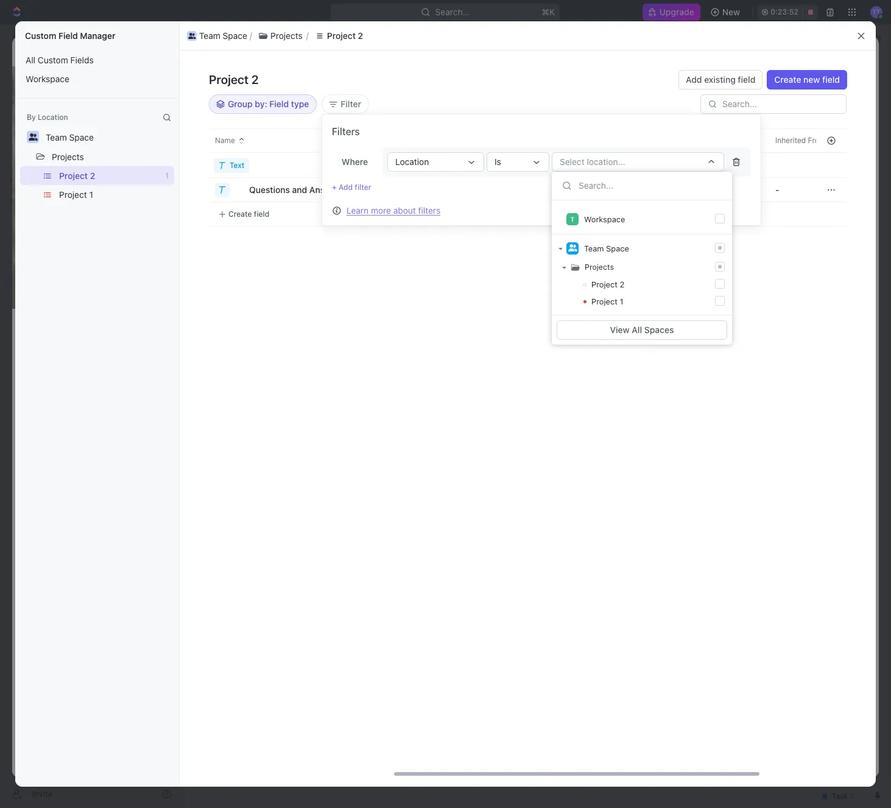 Task type: describe. For each thing, give the bounding box(es) containing it.
team inside list
[[199, 30, 220, 41]]

2 from from the top
[[681, 233, 697, 242]]

fields
[[70, 55, 94, 65]]

user group image inside team space button
[[188, 33, 196, 39]]

you added tag power
[[611, 320, 684, 330]]

date created
[[654, 136, 699, 145]]

3 status from the top
[[658, 252, 679, 261]]

created for created on nov 17
[[655, 46, 683, 55]]

mins
[[808, 135, 824, 144]]

power
[[663, 320, 684, 330]]

where
[[342, 157, 368, 167]]

create new field button
[[767, 70, 847, 90]]

by
[[561, 136, 570, 145]]

customize
[[788, 112, 830, 123]]

manager
[[80, 30, 115, 41]]

learn more about filters link
[[347, 205, 441, 215]]

share button
[[723, 41, 761, 61]]

upgrade link
[[642, 4, 700, 21]]

questions and answers row group
[[180, 154, 423, 227]]

create field button
[[214, 207, 274, 221]]

inbox
[[29, 84, 51, 94]]

list link
[[271, 109, 288, 126]]

assignees button
[[492, 140, 549, 155]]

more
[[371, 205, 391, 215]]

1 vertical spatial team space button
[[40, 127, 99, 147]]

-
[[775, 184, 779, 195]]

filter button
[[322, 94, 369, 114]]

user group image inside tree
[[12, 239, 22, 246]]

view all spaces
[[610, 325, 674, 335]]

1 vertical spatial task
[[343, 172, 359, 181]]

turtle
[[576, 184, 599, 195]]

action items
[[166, 552, 222, 563]]

home
[[29, 63, 53, 74]]

cell inside the questions and answers row group
[[180, 178, 210, 202]]

/ project 2
[[178, 46, 220, 56]]

docs
[[29, 105, 49, 115]]

to do
[[760, 233, 782, 242]]

search...
[[436, 7, 470, 17]]

gantt link
[[411, 109, 436, 126]]

search
[[698, 112, 726, 123]]

learn more about filters
[[347, 205, 441, 215]]

0:23:52 button
[[758, 5, 818, 19]]

2 inside "project 2" button
[[358, 30, 363, 41]]

1 horizontal spatial projects button
[[252, 28, 309, 43]]

about
[[393, 205, 416, 215]]

to do to
[[706, 252, 739, 261]]

eloisefrancis23@gmail.
[[697, 155, 781, 164]]

0 vertical spatial add task button
[[796, 74, 847, 93]]

board
[[227, 112, 251, 123]]

list containing all custom fields
[[15, 51, 179, 88]]

custom fields element
[[54, 609, 538, 663]]

1 horizontal spatial /
[[258, 34, 261, 44]]

project 2 button
[[309, 28, 369, 43]]

new
[[804, 74, 820, 85]]

spaces inside button
[[644, 325, 674, 335]]

create new field
[[774, 74, 840, 85]]

upgrade
[[659, 7, 694, 17]]

inbox link
[[5, 80, 177, 99]]

projects link
[[263, 32, 314, 46]]

list containing team space
[[185, 28, 852, 43]]

3 changed status from from the top
[[624, 252, 699, 261]]

all inside all custom fields button
[[26, 55, 35, 65]]

board link
[[225, 109, 251, 126]]

workspace button
[[20, 69, 174, 88]]

gantt
[[414, 112, 436, 123]]

create for create field
[[228, 209, 252, 218]]

home link
[[5, 59, 177, 79]]

questions
[[249, 184, 290, 195]]

1 from from the top
[[681, 135, 697, 144]]

2 inside project 2 link
[[367, 34, 372, 44]]

created up watcher:
[[672, 136, 699, 145]]

new button
[[705, 2, 748, 22]]

inherited from
[[775, 136, 826, 145]]

name
[[215, 136, 235, 145]]

6 you from the top
[[611, 320, 624, 330]]

0 vertical spatial added
[[642, 155, 663, 164]]

calendar
[[311, 112, 347, 123]]

calendar link
[[308, 109, 347, 126]]

hide button
[[732, 109, 769, 126]]

by
[[27, 113, 36, 122]]

2 vertical spatial task
[[245, 212, 264, 222]]

press space to select this row. row inside the questions and answers row group
[[180, 178, 393, 202]]

invite
[[32, 789, 53, 799]]

1 horizontal spatial team space button
[[185, 28, 250, 43]]

space inside list
[[223, 30, 247, 41]]

hide inside hide button
[[632, 143, 649, 152]]

in down to do to
[[708, 272, 715, 281]]

0 vertical spatial custom
[[25, 30, 56, 41]]

items
[[197, 552, 222, 563]]

customize button
[[772, 109, 834, 126]]

row containing location(s)
[[393, 129, 880, 153]]

0 horizontal spatial project 2 link
[[185, 46, 220, 56]]

location
[[38, 113, 68, 122]]

watcher:
[[665, 155, 695, 164]]

t
[[571, 216, 575, 223]]

created for created by
[[532, 136, 559, 145]]

1 you from the top
[[611, 184, 624, 193]]

table
[[370, 112, 391, 123]]

nov
[[695, 46, 709, 55]]

do for to do to
[[719, 252, 728, 261]]

terry turtle
[[554, 184, 599, 195]]

press space to select this row. row containing terry turtle
[[393, 178, 880, 202]]

sidebar navigation
[[0, 24, 182, 808]]

⌘k
[[542, 7, 555, 17]]

from
[[808, 136, 826, 145]]

0 horizontal spatial add task
[[327, 172, 359, 181]]

dashboards
[[29, 125, 77, 136]]

all custom fields
[[26, 55, 94, 65]]

Search... text field
[[722, 99, 839, 109]]

0 vertical spatial add task
[[803, 78, 840, 88]]

created by
[[532, 136, 570, 145]]

action items button
[[161, 546, 227, 568]]

view
[[610, 325, 630, 335]]

learn
[[347, 205, 369, 215]]

35 mins
[[797, 135, 824, 144]]

select location... button
[[552, 152, 724, 172]]

0:23:52
[[771, 7, 799, 16]]

0 horizontal spatial add
[[327, 172, 341, 181]]

2 you from the top
[[611, 233, 624, 242]]

in down text
[[226, 172, 234, 181]]

1 vertical spatial add task button
[[313, 169, 364, 184]]

2 horizontal spatial /
[[316, 34, 318, 44]]

all custom fields button
[[20, 51, 174, 69]]

eloisefrancis23@gmail. com
[[611, 155, 781, 174]]

clickbot
[[611, 155, 640, 164]]

2 changed from the top
[[626, 233, 656, 242]]

0 horizontal spatial projects button
[[46, 147, 89, 166]]



Task type: vqa. For each thing, say whether or not it's contained in the screenshot.
the middle changed status from
yes



Task type: locate. For each thing, give the bounding box(es) containing it.
1 horizontal spatial add task button
[[796, 74, 847, 93]]

Search tasks... text field
[[740, 138, 861, 157]]

press space to select this row. row containing questions and answers
[[180, 178, 393, 202]]

grid containing questions and answers
[[180, 129, 880, 777]]

0 vertical spatial status
[[658, 135, 679, 144]]

tag
[[650, 320, 661, 330]]

text button
[[214, 158, 249, 173]]

in progress down eloisefrancis23@gmail.
[[747, 184, 788, 193]]

add up customize at the right top of the page
[[803, 78, 819, 88]]

added
[[642, 155, 663, 164], [626, 320, 647, 330]]

task down questions
[[245, 212, 264, 222]]

1 horizontal spatial create
[[774, 74, 801, 85]]

table link
[[367, 109, 391, 126]]

do
[[772, 233, 782, 242], [719, 252, 728, 261]]

0 horizontal spatial team space link
[[80, 46, 128, 56]]

row
[[393, 129, 880, 153]]

on
[[685, 46, 693, 55]]

0 horizontal spatial project 1
[[59, 189, 93, 200]]

35
[[797, 135, 806, 144]]

from
[[681, 135, 697, 144], [681, 233, 697, 242], [681, 252, 697, 261]]

created
[[655, 46, 683, 55], [532, 136, 559, 145], [672, 136, 699, 145]]

0 horizontal spatial spaces
[[10, 197, 36, 207]]

action
[[166, 552, 195, 563]]

complete down search... text box
[[618, 213, 654, 222]]

2 vertical spatial changed
[[626, 252, 656, 261]]

workspace down all custom fields at the top of page
[[26, 74, 69, 84]]

assignees
[[508, 143, 544, 152]]

row group
[[393, 154, 880, 227], [816, 154, 847, 227]]

3 from from the top
[[681, 252, 697, 261]]

column header
[[180, 129, 189, 153], [180, 129, 210, 153]]

2 horizontal spatial add
[[803, 78, 819, 88]]

1 vertical spatial spaces
[[644, 325, 674, 335]]

1 horizontal spatial project 2 link
[[321, 32, 375, 46]]

created left by at the right top of the page
[[532, 136, 559, 145]]

project 2 inside button
[[327, 30, 363, 41]]

3 changed from the top
[[626, 252, 656, 261]]

team space button up / project 2
[[185, 28, 250, 43]]

list
[[185, 28, 852, 43], [15, 51, 179, 88], [15, 166, 179, 204]]

tree
[[5, 212, 177, 376]]

hide up the 'select location...' dropdown button
[[632, 143, 649, 152]]

1 horizontal spatial spaces
[[644, 325, 674, 335]]

2 status from the top
[[658, 233, 679, 242]]

1 horizontal spatial team space link
[[189, 32, 256, 46]]

0 vertical spatial create
[[774, 74, 801, 85]]

create left new on the top of page
[[774, 74, 801, 85]]

all up inbox
[[26, 55, 35, 65]]

1 vertical spatial projects button
[[46, 147, 89, 166]]

press space to select this row. row
[[393, 154, 880, 178], [180, 178, 393, 202], [393, 178, 880, 202], [393, 202, 880, 227]]

text
[[230, 161, 245, 170]]

custom down field on the top left of page
[[38, 55, 68, 65]]

2 vertical spatial status
[[658, 252, 679, 261]]

task 1
[[245, 212, 270, 222]]

1 vertical spatial custom
[[38, 55, 68, 65]]

cell
[[393, 154, 515, 178], [515, 154, 637, 178], [637, 154, 758, 178], [758, 154, 880, 178], [816, 154, 847, 178], [180, 178, 210, 202], [393, 178, 515, 202], [637, 178, 758, 202], [393, 202, 515, 227], [515, 202, 637, 227], [637, 202, 758, 227], [758, 202, 880, 227], [816, 202, 847, 227]]

add left existing
[[686, 74, 702, 85]]

existing
[[704, 74, 736, 85]]

0 vertical spatial hide
[[747, 112, 766, 123]]

add task up customize at the right top of the page
[[803, 78, 840, 88]]

0 horizontal spatial all
[[26, 55, 35, 65]]

user group image
[[188, 33, 196, 39], [194, 36, 201, 42], [12, 239, 22, 246], [568, 245, 577, 252]]

0 horizontal spatial team space button
[[40, 127, 99, 147]]

1 vertical spatial added
[[626, 320, 647, 330]]

0 vertical spatial list
[[185, 28, 852, 43]]

location...
[[587, 157, 625, 167]]

create for create new field
[[774, 74, 801, 85]]

complete up you added tag power
[[618, 281, 654, 291]]

1 changed status from from the top
[[624, 135, 699, 144]]

space
[[223, 30, 247, 41], [228, 34, 253, 44], [104, 46, 128, 56], [69, 132, 94, 143], [606, 244, 629, 253]]

1 vertical spatial list
[[15, 51, 179, 88]]

create down questions
[[228, 209, 252, 218]]

2 vertical spatial changed status from
[[624, 252, 699, 261]]

projects inside list
[[270, 30, 303, 41]]

in progress down to do to
[[706, 272, 749, 281]]

favorites button
[[5, 174, 47, 189]]

1 vertical spatial add task
[[327, 172, 359, 181]]

1 row group from the left
[[393, 154, 880, 227]]

add task button up answers
[[313, 169, 364, 184]]

2 changed status from from the top
[[624, 233, 699, 242]]

task right new on the top of page
[[822, 78, 840, 88]]

answers
[[309, 184, 344, 195]]

custom inside button
[[38, 55, 68, 65]]

Search... text field
[[552, 172, 732, 200]]

select location...
[[560, 157, 625, 167]]

hide button
[[627, 140, 653, 155]]

field for create new field
[[822, 74, 840, 85]]

0 horizontal spatial field
[[254, 209, 269, 218]]

create field
[[228, 209, 269, 218]]

all inside view all spaces button
[[632, 325, 642, 335]]

team
[[199, 30, 220, 41], [205, 34, 226, 44], [80, 46, 102, 56], [46, 132, 67, 143], [584, 244, 604, 253]]

favorites
[[10, 177, 42, 186]]

0 vertical spatial spaces
[[10, 197, 36, 207]]

0 horizontal spatial task
[[245, 212, 264, 222]]

2 horizontal spatial task
[[822, 78, 840, 88]]

1 horizontal spatial field
[[738, 74, 756, 85]]

/
[[258, 34, 261, 44], [316, 34, 318, 44], [178, 46, 180, 56]]

team space, , element
[[63, 45, 76, 57]]

custom
[[25, 30, 56, 41], [38, 55, 68, 65]]

0 vertical spatial all
[[26, 55, 35, 65]]

add inside 'add existing field' button
[[686, 74, 702, 85]]

0 horizontal spatial create
[[228, 209, 252, 218]]

complete up to do to
[[706, 233, 744, 242]]

terry
[[554, 184, 574, 195]]

create inside "button"
[[774, 74, 801, 85]]

com
[[611, 155, 781, 174]]

projects
[[270, 30, 303, 41], [278, 34, 310, 44], [52, 152, 84, 162], [585, 263, 614, 272]]

workspace
[[26, 74, 69, 84], [584, 214, 625, 224]]

status down search... text box
[[658, 233, 679, 242]]

complete down to do to
[[706, 301, 744, 310]]

add task button up customize at the right top of the page
[[796, 74, 847, 93]]

inherited
[[775, 136, 806, 145]]

and
[[292, 184, 307, 195]]

project 1 inside button
[[59, 189, 93, 200]]

grid
[[180, 129, 880, 777]]

custom field manager
[[25, 30, 115, 41]]

changed
[[626, 135, 656, 144], [626, 233, 656, 242], [626, 252, 656, 261]]

4 you from the top
[[611, 272, 624, 281]]

task 1 link
[[242, 208, 422, 226]]

1 vertical spatial hide
[[632, 143, 649, 152]]

workspace inside button
[[26, 74, 69, 84]]

spaces inside 'sidebar' navigation
[[10, 197, 36, 207]]

status left to do to
[[658, 252, 679, 261]]

filters
[[418, 205, 441, 215]]

0 horizontal spatial workspace
[[26, 74, 69, 84]]

0 vertical spatial task
[[822, 78, 840, 88]]

1 changed from the top
[[626, 135, 656, 144]]

2
[[358, 30, 363, 41], [367, 34, 372, 44], [215, 46, 220, 56], [251, 72, 259, 87], [270, 72, 280, 93], [90, 171, 95, 181], [289, 172, 294, 181], [620, 280, 625, 289]]

1 inside button
[[89, 189, 93, 200]]

added down date
[[642, 155, 663, 164]]

select
[[560, 157, 585, 167]]

created left on
[[655, 46, 683, 55]]

to
[[730, 184, 739, 193], [744, 233, 753, 242], [762, 233, 770, 242], [708, 252, 717, 261], [730, 252, 737, 261]]

task sidebar content section
[[586, 66, 842, 778]]

spaces
[[10, 197, 36, 207], [644, 325, 674, 335]]

0 vertical spatial workspace
[[26, 74, 69, 84]]

in down com
[[708, 203, 715, 213]]

in progress down text
[[226, 172, 275, 181]]

0 vertical spatial projects button
[[252, 28, 309, 43]]

status
[[658, 135, 679, 144], [658, 233, 679, 242], [658, 252, 679, 261]]

add existing field button
[[679, 70, 763, 90]]

1 vertical spatial create
[[228, 209, 252, 218]]

field right new on the top of page
[[822, 74, 840, 85]]

questions and answers
[[249, 184, 344, 195]]

questions and answers button
[[248, 180, 351, 199]]

0 vertical spatial do
[[772, 233, 782, 242]]

0 horizontal spatial do
[[719, 252, 728, 261]]

changed status from
[[624, 135, 699, 144], [624, 233, 699, 242], [624, 252, 699, 261]]

0 horizontal spatial /
[[178, 46, 180, 56]]

1 vertical spatial do
[[719, 252, 728, 261]]

view all spaces button
[[557, 320, 727, 340]]

all
[[26, 55, 35, 65], [632, 325, 642, 335]]

Edit task name text field
[[54, 370, 538, 393]]

1 vertical spatial from
[[681, 233, 697, 242]]

field inside "button"
[[822, 74, 840, 85]]

task down where
[[343, 172, 359, 181]]

2 vertical spatial list
[[15, 166, 179, 204]]

field inside the questions and answers row group
[[254, 209, 269, 218]]

projects button
[[252, 28, 309, 43], [46, 147, 89, 166]]

added watcher:
[[640, 155, 697, 164]]

share
[[731, 46, 754, 56]]

field right existing
[[738, 74, 756, 85]]

team space button
[[185, 28, 250, 43], [40, 127, 99, 147]]

hide inside hide dropdown button
[[747, 112, 766, 123]]

hide down search... text field
[[747, 112, 766, 123]]

list containing project 2
[[15, 166, 179, 204]]

add task down where
[[327, 172, 359, 181]]

1 horizontal spatial hide
[[747, 112, 766, 123]]

1 horizontal spatial project 1
[[591, 297, 623, 306]]

0 vertical spatial changed status from
[[624, 135, 699, 144]]

custom left field on the top left of page
[[25, 30, 56, 41]]

list
[[274, 112, 288, 123]]

added left tag
[[626, 320, 647, 330]]

create inside button
[[228, 209, 252, 218]]

search button
[[682, 109, 730, 126]]

tree inside 'sidebar' navigation
[[5, 212, 177, 376]]

in
[[226, 172, 234, 181], [749, 184, 755, 193], [708, 203, 715, 213], [708, 272, 715, 281]]

team space
[[199, 30, 247, 41], [205, 34, 253, 44], [80, 46, 128, 56], [46, 132, 94, 143], [584, 244, 629, 253]]

2 vertical spatial from
[[681, 252, 697, 261]]

0 vertical spatial project 1
[[59, 189, 93, 200]]

add existing field
[[686, 74, 756, 85]]

17
[[711, 46, 719, 55]]

create
[[774, 74, 801, 85], [228, 209, 252, 218]]

in left -
[[749, 184, 755, 193]]

1 vertical spatial workspace
[[584, 214, 625, 224]]

0 horizontal spatial hide
[[632, 143, 649, 152]]

1 vertical spatial changed status from
[[624, 233, 699, 242]]

1 horizontal spatial add task
[[803, 78, 840, 88]]

3 you from the top
[[611, 252, 624, 261]]

1 horizontal spatial add
[[686, 74, 702, 85]]

2 row group from the left
[[816, 154, 847, 227]]

add up answers
[[327, 172, 341, 181]]

field
[[58, 30, 78, 41]]

1 horizontal spatial task
[[343, 172, 359, 181]]

workspace right t
[[584, 214, 625, 224]]

name row
[[180, 129, 393, 153]]

complete
[[618, 213, 654, 222], [706, 233, 744, 242], [618, 281, 654, 291], [706, 301, 744, 310]]

field for add existing field
[[738, 74, 756, 85]]

1
[[165, 171, 169, 180], [89, 189, 93, 200], [266, 212, 270, 222], [620, 297, 623, 306]]

in progress up to do to
[[706, 203, 749, 213]]

status up added watcher:
[[658, 135, 679, 144]]

1 vertical spatial all
[[632, 325, 642, 335]]

project 2 link
[[321, 32, 375, 46], [185, 46, 220, 56]]

row group containing terry turtle
[[393, 154, 880, 227]]

1 vertical spatial status
[[658, 233, 679, 242]]

field down questions
[[254, 209, 269, 218]]

0 vertical spatial team space button
[[185, 28, 250, 43]]

field
[[738, 74, 756, 85], [822, 74, 840, 85], [254, 209, 269, 218]]

0 vertical spatial from
[[681, 135, 697, 144]]

1 vertical spatial changed
[[626, 233, 656, 242]]

1 horizontal spatial all
[[632, 325, 642, 335]]

team space button down location
[[40, 127, 99, 147]]

0 horizontal spatial add task button
[[313, 169, 364, 184]]

1 horizontal spatial workspace
[[584, 214, 625, 224]]

2 horizontal spatial field
[[822, 74, 840, 85]]

0 vertical spatial changed
[[626, 135, 656, 144]]

1 status from the top
[[658, 135, 679, 144]]

1 horizontal spatial do
[[772, 233, 782, 242]]

do for to do
[[772, 233, 782, 242]]

1 vertical spatial project 1
[[591, 297, 623, 306]]

team space inside list
[[199, 30, 247, 41]]

all right view
[[632, 325, 642, 335]]

5 you from the top
[[611, 301, 624, 310]]



